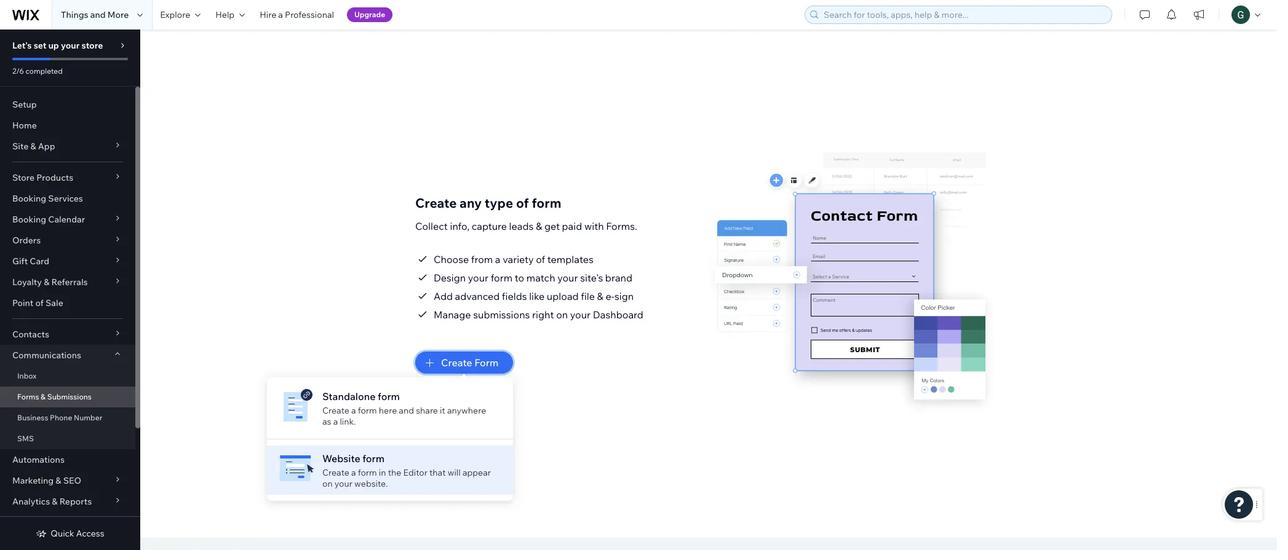 Task type: describe. For each thing, give the bounding box(es) containing it.
business phone number
[[17, 414, 102, 423]]

business phone number link
[[0, 408, 135, 429]]

automations
[[12, 455, 65, 466]]

seo
[[63, 476, 81, 487]]

the
[[388, 468, 401, 479]]

marketing
[[12, 476, 54, 487]]

forms
[[17, 393, 39, 402]]

inbox link
[[0, 366, 135, 387]]

store products button
[[0, 167, 135, 188]]

upgrade
[[354, 10, 385, 19]]

form
[[475, 357, 499, 369]]

manage
[[434, 309, 471, 321]]

sidebar element
[[0, 30, 140, 551]]

loyalty
[[12, 277, 42, 288]]

appear
[[463, 468, 491, 479]]

variety
[[503, 253, 534, 266]]

inbox
[[17, 372, 37, 381]]

any
[[460, 195, 482, 211]]

booking for booking calendar
[[12, 214, 46, 225]]

create inside standalone form create a form here and share it anywhere as a link.
[[322, 406, 349, 417]]

orders button
[[0, 230, 135, 251]]

form left in
[[358, 468, 377, 479]]

leads
[[509, 220, 534, 232]]

a down standalone
[[351, 406, 356, 417]]

loyalty & referrals button
[[0, 272, 135, 293]]

& for seo
[[56, 476, 61, 487]]

from
[[471, 253, 493, 266]]

upgrade button
[[347, 7, 393, 22]]

set
[[34, 40, 46, 51]]

collect
[[415, 220, 448, 232]]

booking calendar button
[[0, 209, 135, 230]]

analytics & reports button
[[0, 492, 135, 513]]

things and more
[[61, 9, 129, 20]]

contacts
[[12, 329, 49, 340]]

a inside the website form create a form in the editor that will appear on your website.
[[351, 468, 356, 479]]

& for app
[[30, 141, 36, 152]]

up
[[48, 40, 59, 51]]

link.
[[340, 417, 356, 428]]

in
[[379, 468, 386, 479]]

form inside choose from a variety of templates design your form to match your site's brand add advanced fields like upload file & e-sign manage submissions right on your dashboard
[[491, 272, 513, 284]]

gift card
[[12, 256, 49, 267]]

create up collect
[[415, 195, 457, 211]]

2/6
[[12, 66, 24, 76]]

your down file
[[570, 309, 591, 321]]

sale
[[46, 298, 63, 309]]

upload
[[547, 290, 579, 302]]

contacts button
[[0, 324, 135, 345]]

hire a professional
[[260, 9, 334, 20]]

0 horizontal spatial and
[[90, 9, 106, 20]]

explore
[[160, 9, 190, 20]]

your down templates
[[558, 272, 578, 284]]

type
[[485, 195, 513, 211]]

create form
[[441, 357, 499, 369]]

form up get
[[532, 195, 562, 211]]

services
[[48, 193, 83, 204]]

forms & submissions
[[17, 393, 92, 402]]

site & app button
[[0, 136, 135, 157]]

choose
[[434, 253, 469, 266]]

editor
[[403, 468, 428, 479]]

referrals
[[51, 277, 88, 288]]

hire a professional link
[[252, 0, 342, 30]]

website.
[[355, 479, 388, 490]]

booking calendar
[[12, 214, 85, 225]]

phone
[[50, 414, 72, 423]]

it
[[440, 406, 445, 417]]

will
[[448, 468, 461, 479]]

form up in
[[363, 453, 385, 465]]

business
[[17, 414, 48, 423]]

automations link
[[0, 450, 135, 471]]

e-
[[606, 290, 615, 302]]

dashboard
[[593, 309, 644, 321]]

form up here
[[378, 391, 400, 403]]

that
[[430, 468, 446, 479]]

share
[[416, 406, 438, 417]]

more
[[108, 9, 129, 20]]

setup
[[12, 99, 37, 110]]

Search for tools, apps, help & more... field
[[820, 6, 1108, 23]]

point
[[12, 298, 33, 309]]

of inside 'sidebar' element
[[35, 298, 44, 309]]

with
[[585, 220, 604, 232]]

your inside the website form create a form in the editor that will appear on your website.
[[335, 479, 353, 490]]

orders
[[12, 235, 41, 246]]

right
[[532, 309, 554, 321]]

to
[[515, 272, 524, 284]]

help button
[[208, 0, 252, 30]]

paid
[[562, 220, 582, 232]]



Task type: locate. For each thing, give the bounding box(es) containing it.
your inside 'sidebar' element
[[61, 40, 80, 51]]

& right site
[[30, 141, 36, 152]]

sms
[[17, 434, 34, 444]]

gift card button
[[0, 251, 135, 272]]

create inside button
[[441, 357, 472, 369]]

booking inside dropdown button
[[12, 214, 46, 225]]

of up leads
[[516, 195, 529, 211]]

of left sale
[[35, 298, 44, 309]]

0 horizontal spatial of
[[35, 298, 44, 309]]

& for referrals
[[44, 277, 49, 288]]

analytics & reports
[[12, 497, 92, 508]]

your up advanced
[[468, 272, 489, 284]]

booking for booking services
[[12, 193, 46, 204]]

and left more
[[90, 9, 106, 20]]

get
[[545, 220, 560, 232]]

& left seo
[[56, 476, 61, 487]]

1 booking from the top
[[12, 193, 46, 204]]

0 vertical spatial and
[[90, 9, 106, 20]]

2 horizontal spatial of
[[536, 253, 545, 266]]

communications button
[[0, 345, 135, 366]]

your down website
[[335, 479, 353, 490]]

of up match
[[536, 253, 545, 266]]

here
[[379, 406, 397, 417]]

0 horizontal spatial on
[[322, 479, 333, 490]]

1 vertical spatial and
[[399, 406, 414, 417]]

& inside choose from a variety of templates design your form to match your site's brand add advanced fields like upload file & e-sign manage submissions right on your dashboard
[[597, 290, 604, 302]]

communications
[[12, 350, 81, 361]]

form left to
[[491, 272, 513, 284]]

design
[[434, 272, 466, 284]]

a right "from"
[[495, 253, 501, 266]]

calendar
[[48, 214, 85, 225]]

a inside hire a professional link
[[278, 9, 283, 20]]

hire
[[260, 9, 276, 20]]

quick access button
[[36, 529, 104, 540]]

reports
[[59, 497, 92, 508]]

a down website
[[351, 468, 356, 479]]

on down website
[[322, 479, 333, 490]]

analytics
[[12, 497, 50, 508]]

2 vertical spatial of
[[35, 298, 44, 309]]

your
[[61, 40, 80, 51], [468, 272, 489, 284], [558, 272, 578, 284], [570, 309, 591, 321], [335, 479, 353, 490]]

home
[[12, 120, 37, 131]]

submissions
[[473, 309, 530, 321]]

products
[[36, 172, 73, 183]]

and inside standalone form create a form here and share it anywhere as a link.
[[399, 406, 414, 417]]

& for submissions
[[41, 393, 46, 402]]

of inside choose from a variety of templates design your form to match your site's brand add advanced fields like upload file & e-sign manage submissions right on your dashboard
[[536, 253, 545, 266]]

access
[[76, 529, 104, 540]]

1 horizontal spatial of
[[516, 195, 529, 211]]

and
[[90, 9, 106, 20], [399, 406, 414, 417]]

file
[[581, 290, 595, 302]]

2 booking from the top
[[12, 214, 46, 225]]

0 vertical spatial booking
[[12, 193, 46, 204]]

on down upload
[[556, 309, 568, 321]]

& left reports
[[52, 497, 58, 508]]

site's
[[580, 272, 603, 284]]

of
[[516, 195, 529, 211], [536, 253, 545, 266], [35, 298, 44, 309]]

let's
[[12, 40, 32, 51]]

create
[[415, 195, 457, 211], [441, 357, 472, 369], [322, 406, 349, 417], [322, 468, 349, 479]]

1 vertical spatial booking
[[12, 214, 46, 225]]

& for reports
[[52, 497, 58, 508]]

1 horizontal spatial on
[[556, 309, 568, 321]]

sms link
[[0, 429, 135, 450]]

choose from a variety of templates design your form to match your site's brand add advanced fields like upload file & e-sign manage submissions right on your dashboard
[[434, 253, 644, 321]]

store products
[[12, 172, 73, 183]]

standalone
[[322, 391, 376, 403]]

website form create a form in the editor that will appear on your website.
[[322, 453, 491, 490]]

& left get
[[536, 220, 542, 232]]

create down standalone
[[322, 406, 349, 417]]

1 vertical spatial of
[[536, 253, 545, 266]]

a
[[278, 9, 283, 20], [495, 253, 501, 266], [351, 406, 356, 417], [333, 417, 338, 428], [351, 468, 356, 479]]

& inside popup button
[[56, 476, 61, 487]]

site & app
[[12, 141, 55, 152]]

forms & submissions link
[[0, 387, 135, 408]]

website
[[322, 453, 360, 465]]

booking services
[[12, 193, 83, 204]]

a right 'hire'
[[278, 9, 283, 20]]

fields
[[502, 290, 527, 302]]

like
[[529, 290, 545, 302]]

on inside the website form create a form in the editor that will appear on your website.
[[322, 479, 333, 490]]

1 vertical spatial on
[[322, 479, 333, 490]]

booking services link
[[0, 188, 135, 209]]

booking up orders
[[12, 214, 46, 225]]

as
[[322, 417, 331, 428]]

home link
[[0, 115, 135, 136]]

point of sale link
[[0, 293, 135, 314]]

create form button
[[415, 352, 513, 374]]

a inside choose from a variety of templates design your form to match your site's brand add advanced fields like upload file & e-sign manage submissions right on your dashboard
[[495, 253, 501, 266]]

& right forms
[[41, 393, 46, 402]]

store
[[12, 172, 34, 183]]

capture
[[472, 220, 507, 232]]

site
[[12, 141, 28, 152]]

submissions
[[47, 393, 92, 402]]

0 vertical spatial on
[[556, 309, 568, 321]]

a right as
[[333, 417, 338, 428]]

match
[[527, 272, 555, 284]]

your right "up"
[[61, 40, 80, 51]]

app
[[38, 141, 55, 152]]

and right here
[[399, 406, 414, 417]]

info,
[[450, 220, 470, 232]]

forms.
[[606, 220, 637, 232]]

quick
[[51, 529, 74, 540]]

store
[[81, 40, 103, 51]]

setup link
[[0, 94, 135, 115]]

gift
[[12, 256, 28, 267]]

loyalty & referrals
[[12, 277, 88, 288]]

create any type of form
[[415, 195, 562, 211]]

add
[[434, 290, 453, 302]]

form left here
[[358, 406, 377, 417]]

1 horizontal spatial and
[[399, 406, 414, 417]]

card
[[30, 256, 49, 267]]

point of sale
[[12, 298, 63, 309]]

standalone form create a form here and share it anywhere as a link.
[[322, 391, 486, 428]]

0 vertical spatial of
[[516, 195, 529, 211]]

help
[[216, 9, 235, 20]]

completed
[[26, 66, 63, 76]]

create left form
[[441, 357, 472, 369]]

professional
[[285, 9, 334, 20]]

create down website
[[322, 468, 349, 479]]

& right loyalty
[[44, 277, 49, 288]]

marketing & seo
[[12, 476, 81, 487]]

& left the "e-"
[[597, 290, 604, 302]]

booking down store
[[12, 193, 46, 204]]

create inside the website form create a form in the editor that will appear on your website.
[[322, 468, 349, 479]]

templates
[[548, 253, 594, 266]]

&
[[30, 141, 36, 152], [536, 220, 542, 232], [44, 277, 49, 288], [597, 290, 604, 302], [41, 393, 46, 402], [56, 476, 61, 487], [52, 497, 58, 508]]

on inside choose from a variety of templates design your form to match your site's brand add advanced fields like upload file & e-sign manage submissions right on your dashboard
[[556, 309, 568, 321]]



Task type: vqa. For each thing, say whether or not it's contained in the screenshot.
Select Box Search Field at the bottom
no



